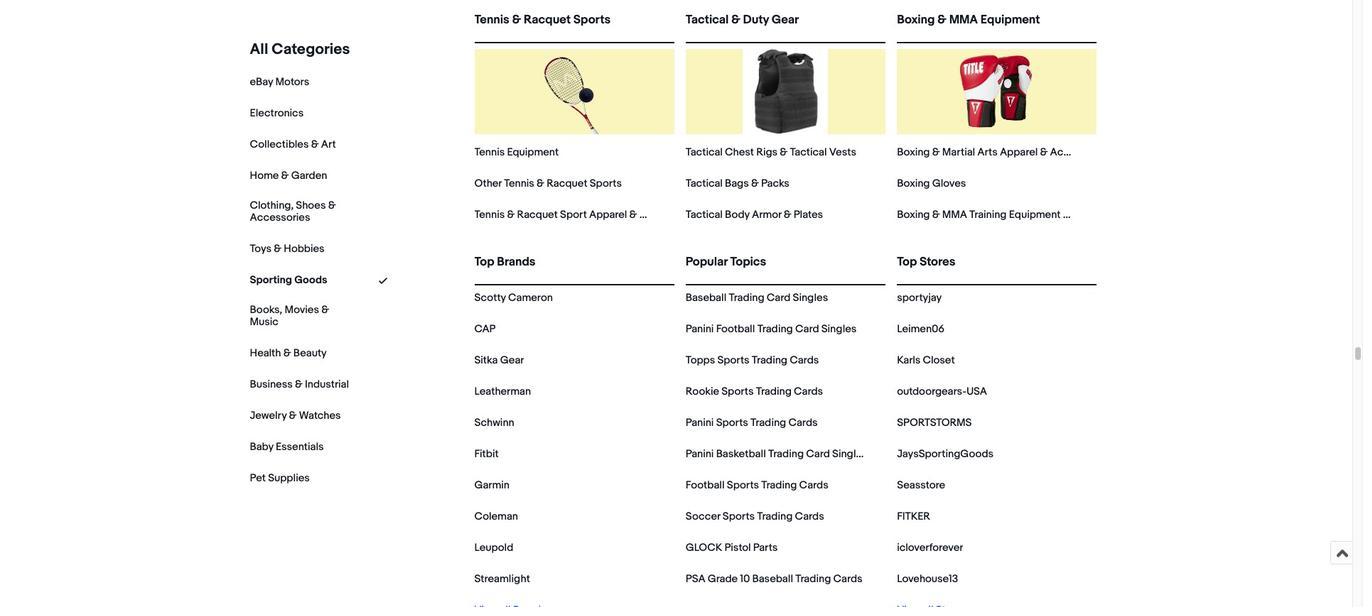 Task type: locate. For each thing, give the bounding box(es) containing it.
tactical left chest
[[686, 146, 723, 159]]

0 horizontal spatial top
[[474, 255, 494, 269]]

card down baseball trading card singles link
[[795, 323, 819, 336]]

streamlight
[[474, 573, 530, 586]]

gear
[[772, 13, 799, 27], [500, 354, 524, 368]]

0 vertical spatial panini
[[686, 323, 714, 336]]

arts
[[978, 146, 998, 159]]

tennis for tennis equipment
[[474, 146, 505, 159]]

0 vertical spatial apparel
[[1000, 146, 1038, 159]]

garmin
[[474, 479, 510, 493]]

cards for panini sports trading cards
[[789, 417, 818, 430]]

trading up parts
[[757, 510, 793, 524]]

singles for panini basketball trading card singles
[[832, 448, 868, 461]]

parts
[[753, 542, 778, 555]]

garden
[[291, 169, 327, 183]]

panini for panini football trading card singles
[[686, 323, 714, 336]]

1 vertical spatial equipment
[[507, 146, 559, 159]]

soccer sports trading cards
[[686, 510, 824, 524]]

0 vertical spatial baseball
[[686, 291, 727, 305]]

tennis equipment link
[[474, 146, 559, 159]]

tactical for tactical body armor & plates
[[686, 208, 723, 222]]

other tennis & racquet sports link
[[474, 177, 622, 191]]

card up football sports trading cards link
[[806, 448, 830, 461]]

tennis & racquet sports
[[474, 13, 611, 27]]

2 vertical spatial singles
[[832, 448, 868, 461]]

4 boxing from the top
[[897, 208, 930, 222]]

soccer sports trading cards link
[[686, 510, 824, 524]]

0 vertical spatial racquet
[[524, 13, 571, 27]]

tactical left duty
[[686, 13, 729, 27]]

sports for topps
[[718, 354, 750, 368]]

3 panini from the top
[[686, 448, 714, 461]]

3 boxing from the top
[[897, 177, 930, 191]]

sitka gear
[[474, 354, 524, 368]]

1 vertical spatial baseball
[[753, 573, 793, 586]]

bags
[[725, 177, 749, 191]]

gear right duty
[[772, 13, 799, 27]]

grade
[[708, 573, 738, 586]]

accessories inside clothing, shoes & accessories
[[250, 211, 310, 224]]

industrial
[[305, 378, 349, 391]]

trading down panini football trading card singles
[[752, 354, 788, 368]]

packs
[[761, 177, 790, 191]]

sportstorms link
[[897, 417, 972, 430]]

1 top from the left
[[474, 255, 494, 269]]

psa
[[686, 573, 706, 586]]

glock pistol parts
[[686, 542, 778, 555]]

sports
[[573, 13, 611, 27], [590, 177, 622, 191], [718, 354, 750, 368], [722, 385, 754, 399], [716, 417, 748, 430], [727, 479, 759, 493], [723, 510, 755, 524]]

top for top brands
[[474, 255, 494, 269]]

armor
[[752, 208, 782, 222]]

cards for soccer sports trading cards
[[795, 510, 824, 524]]

2 vertical spatial racquet
[[517, 208, 558, 222]]

jewelry & watches link
[[250, 409, 341, 423]]

trading up football sports trading cards link
[[768, 448, 804, 461]]

trading down topics
[[729, 291, 765, 305]]

movies
[[285, 303, 319, 317]]

topics
[[730, 255, 766, 269]]

tactical left vests
[[790, 146, 827, 159]]

top stores
[[897, 255, 956, 269]]

trading down topps sports trading cards link
[[756, 385, 792, 399]]

all
[[250, 41, 268, 59]]

motors
[[275, 75, 309, 89]]

boxing
[[897, 13, 935, 27], [897, 146, 930, 159], [897, 177, 930, 191], [897, 208, 930, 222]]

baby
[[250, 440, 273, 454]]

essentials
[[276, 440, 324, 454]]

jewelry & watches
[[250, 409, 341, 423]]

leimen06 link
[[897, 323, 945, 336]]

health & beauty
[[250, 347, 327, 360]]

watches
[[299, 409, 341, 423]]

tactical for tactical bags & packs
[[686, 177, 723, 191]]

0 vertical spatial singles
[[793, 291, 828, 305]]

1 horizontal spatial apparel
[[1000, 146, 1038, 159]]

psa grade 10 baseball trading cards
[[686, 573, 863, 586]]

equipment
[[981, 13, 1040, 27], [507, 146, 559, 159], [1009, 208, 1061, 222]]

1 vertical spatial racquet
[[547, 177, 588, 191]]

racquet for sport
[[517, 208, 558, 222]]

lovehouse13 link
[[897, 573, 958, 586]]

1 panini from the top
[[686, 323, 714, 336]]

trading
[[729, 291, 765, 305], [758, 323, 793, 336], [752, 354, 788, 368], [756, 385, 792, 399], [751, 417, 786, 430], [768, 448, 804, 461], [762, 479, 797, 493], [757, 510, 793, 524], [796, 573, 831, 586]]

usa
[[967, 385, 987, 399]]

2 boxing from the top
[[897, 146, 930, 159]]

supplies
[[1073, 208, 1115, 222], [268, 472, 310, 485]]

tennis & racquet sport apparel & accessories link
[[474, 208, 700, 222]]

panini up topps
[[686, 323, 714, 336]]

icloverforever
[[897, 542, 964, 555]]

outdoorgears-
[[897, 385, 967, 399]]

panini basketball trading card singles link
[[686, 448, 868, 461]]

streamlight link
[[474, 573, 530, 586]]

0 horizontal spatial supplies
[[268, 472, 310, 485]]

2 vertical spatial card
[[806, 448, 830, 461]]

0 vertical spatial supplies
[[1073, 208, 1115, 222]]

cards for rookie sports trading cards
[[794, 385, 823, 399]]

2 top from the left
[[897, 255, 917, 269]]

sport
[[560, 208, 587, 222]]

tennis & racquet sport apparel & accessories
[[474, 208, 700, 222]]

shoes
[[296, 199, 326, 213]]

1 boxing from the top
[[897, 13, 935, 27]]

football up soccer
[[686, 479, 725, 493]]

tennis for tennis & racquet sports
[[474, 13, 509, 27]]

gear right sitka
[[500, 354, 524, 368]]

baseball trading card singles link
[[686, 291, 828, 305]]

1 vertical spatial singles
[[822, 323, 857, 336]]

card for basketball
[[806, 448, 830, 461]]

leimen06
[[897, 323, 945, 336]]

top left the brands
[[474, 255, 494, 269]]

accessories
[[1050, 146, 1111, 159], [640, 208, 700, 222], [250, 211, 310, 224]]

football up topps sports trading cards
[[716, 323, 755, 336]]

apparel for arts
[[1000, 146, 1038, 159]]

toys & hobbies link
[[250, 242, 325, 256]]

apparel right arts
[[1000, 146, 1038, 159]]

2 vertical spatial panini
[[686, 448, 714, 461]]

1 vertical spatial supplies
[[268, 472, 310, 485]]

clothing, shoes & accessories link
[[250, 199, 349, 224]]

0 horizontal spatial baseball
[[686, 291, 727, 305]]

health
[[250, 347, 281, 360]]

card up panini football trading card singles
[[767, 291, 791, 305]]

0 horizontal spatial accessories
[[250, 211, 310, 224]]

leatherman
[[474, 385, 531, 399]]

apparel right sport
[[589, 208, 627, 222]]

baseball down the popular
[[686, 291, 727, 305]]

panini
[[686, 323, 714, 336], [686, 417, 714, 430], [686, 448, 714, 461]]

tennis
[[474, 13, 509, 27], [474, 146, 505, 159], [504, 177, 534, 191], [474, 208, 505, 222]]

trading down baseball trading card singles link
[[758, 323, 793, 336]]

home & garden
[[250, 169, 327, 183]]

popular
[[686, 255, 728, 269]]

1 vertical spatial panini
[[686, 417, 714, 430]]

trading for soccer sports trading cards
[[757, 510, 793, 524]]

baseball right "10"
[[753, 573, 793, 586]]

cards
[[790, 354, 819, 368], [794, 385, 823, 399], [789, 417, 818, 430], [799, 479, 829, 493], [795, 510, 824, 524], [834, 573, 863, 586]]

rookie
[[686, 385, 719, 399]]

1 vertical spatial mma
[[943, 208, 967, 222]]

trading up panini basketball trading card singles
[[751, 417, 786, 430]]

trading down panini basketball trading card singles 'link'
[[762, 479, 797, 493]]

scotty
[[474, 291, 506, 305]]

panini for panini sports trading cards
[[686, 417, 714, 430]]

racquet inside tennis & racquet sports link
[[524, 13, 571, 27]]

0 horizontal spatial apparel
[[589, 208, 627, 222]]

top left stores
[[897, 255, 917, 269]]

1 horizontal spatial top
[[897, 255, 917, 269]]

boxing & martial arts apparel & accessories
[[897, 146, 1111, 159]]

0 vertical spatial mma
[[949, 13, 978, 27]]

tactical left bags
[[686, 177, 723, 191]]

1 vertical spatial card
[[795, 323, 819, 336]]

toys & hobbies
[[250, 242, 325, 256]]

tactical & duty gear link
[[686, 13, 886, 39]]

2 horizontal spatial accessories
[[1050, 146, 1111, 159]]

panini for panini basketball trading card singles
[[686, 448, 714, 461]]

top
[[474, 255, 494, 269], [897, 255, 917, 269]]

panini down rookie
[[686, 417, 714, 430]]

football
[[716, 323, 755, 336], [686, 479, 725, 493]]

1 vertical spatial apparel
[[589, 208, 627, 222]]

tactical chest rigs & tactical vests
[[686, 146, 857, 159]]

ebay motors link
[[250, 75, 309, 89]]

0 vertical spatial gear
[[772, 13, 799, 27]]

1 horizontal spatial supplies
[[1073, 208, 1115, 222]]

1 vertical spatial gear
[[500, 354, 524, 368]]

tactical left body
[[686, 208, 723, 222]]

trading for panini basketball trading card singles
[[768, 448, 804, 461]]

panini left basketball on the right
[[686, 448, 714, 461]]

0 horizontal spatial gear
[[500, 354, 524, 368]]

card for football
[[795, 323, 819, 336]]

1 horizontal spatial gear
[[772, 13, 799, 27]]

boxing for boxing & mma equipment
[[897, 13, 935, 27]]

panini football trading card singles link
[[686, 323, 857, 336]]

sporting goods
[[250, 274, 327, 287]]

top for top stores
[[897, 255, 917, 269]]

sports for football
[[727, 479, 759, 493]]

mma for training
[[943, 208, 967, 222]]

1 horizontal spatial accessories
[[640, 208, 700, 222]]

pet supplies
[[250, 472, 310, 485]]

singles
[[793, 291, 828, 305], [822, 323, 857, 336], [832, 448, 868, 461]]

2 panini from the top
[[686, 417, 714, 430]]



Task type: vqa. For each thing, say whether or not it's contained in the screenshot.
Shop within Tab List
no



Task type: describe. For each thing, give the bounding box(es) containing it.
coleman
[[474, 510, 518, 524]]

gloves
[[932, 177, 966, 191]]

all categories
[[250, 41, 350, 59]]

trading for football sports trading cards
[[762, 479, 797, 493]]

panini football trading card singles
[[686, 323, 857, 336]]

& inside "books, movies & music"
[[321, 303, 329, 317]]

boxing & mma equipment link
[[897, 13, 1097, 39]]

seasstore
[[897, 479, 945, 493]]

boxing for boxing & mma training equipment & supplies
[[897, 208, 930, 222]]

cameron
[[508, 291, 553, 305]]

tactical chest rigs & tactical vests link
[[686, 146, 857, 159]]

boxing for boxing gloves
[[897, 177, 930, 191]]

karls
[[897, 354, 921, 368]]

baby essentials link
[[250, 440, 324, 454]]

fitker link
[[897, 510, 931, 524]]

boxing & mma training equipment & supplies
[[897, 208, 1115, 222]]

tactical & duty gear
[[686, 13, 799, 27]]

0 vertical spatial card
[[767, 291, 791, 305]]

karls closet
[[897, 354, 955, 368]]

boxing & mma training equipment & supplies link
[[897, 208, 1115, 222]]

business & industrial link
[[250, 378, 349, 391]]

closet
[[923, 354, 955, 368]]

leupold
[[474, 542, 513, 555]]

clothing,
[[250, 199, 294, 213]]

accessories for tennis & racquet sport apparel & accessories
[[640, 208, 700, 222]]

apparel for sport
[[589, 208, 627, 222]]

cap
[[474, 323, 496, 336]]

trading for panini sports trading cards
[[751, 417, 786, 430]]

jewelry
[[250, 409, 287, 423]]

boxing for boxing & martial arts apparel & accessories
[[897, 146, 930, 159]]

& inside clothing, shoes & accessories
[[328, 199, 336, 213]]

tactical for tactical & duty gear
[[686, 13, 729, 27]]

rigs
[[757, 146, 778, 159]]

cards for football sports trading cards
[[799, 479, 829, 493]]

electronics link
[[250, 107, 304, 120]]

tennis & racquet sports image
[[532, 49, 617, 134]]

outdoorgears-usa
[[897, 385, 987, 399]]

home
[[250, 169, 279, 183]]

1 horizontal spatial baseball
[[753, 573, 793, 586]]

sports for soccer
[[723, 510, 755, 524]]

other tennis & racquet sports
[[474, 177, 622, 191]]

pet supplies link
[[250, 472, 310, 485]]

coleman link
[[474, 510, 518, 524]]

fitker
[[897, 510, 931, 524]]

sporting
[[250, 274, 292, 287]]

0 vertical spatial football
[[716, 323, 755, 336]]

books, movies & music
[[250, 303, 329, 329]]

tennis equipment
[[474, 146, 559, 159]]

racquet for sports
[[524, 13, 571, 27]]

fitbit link
[[474, 448, 499, 461]]

panini basketball trading card singles
[[686, 448, 868, 461]]

baseball trading card singles
[[686, 291, 828, 305]]

topps
[[686, 354, 715, 368]]

glock pistol parts link
[[686, 542, 778, 555]]

accessories for boxing & martial arts apparel & accessories
[[1050, 146, 1111, 159]]

scotty cameron
[[474, 291, 553, 305]]

books,
[[250, 303, 282, 317]]

2 vertical spatial equipment
[[1009, 208, 1061, 222]]

football sports trading cards link
[[686, 479, 829, 493]]

trading for panini football trading card singles
[[758, 323, 793, 336]]

boxing & mma equipment image
[[955, 49, 1040, 134]]

cards for topps sports trading cards
[[790, 354, 819, 368]]

football sports trading cards
[[686, 479, 829, 493]]

sportstorms
[[897, 417, 972, 430]]

mma for equipment
[[949, 13, 978, 27]]

panini sports trading cards
[[686, 417, 818, 430]]

tactical for tactical chest rigs & tactical vests
[[686, 146, 723, 159]]

basketball
[[716, 448, 766, 461]]

singles for panini football trading card singles
[[822, 323, 857, 336]]

sports for rookie
[[722, 385, 754, 399]]

pistol
[[725, 542, 751, 555]]

tactical & duty gear image
[[743, 49, 828, 134]]

collectibles & art
[[250, 138, 336, 151]]

trading for rookie sports trading cards
[[756, 385, 792, 399]]

toys
[[250, 242, 272, 256]]

art
[[321, 138, 336, 151]]

0 vertical spatial equipment
[[981, 13, 1040, 27]]

vests
[[829, 146, 857, 159]]

fitbit
[[474, 448, 499, 461]]

clothing, shoes & accessories
[[250, 199, 336, 224]]

tactical bags & packs link
[[686, 177, 790, 191]]

tennis for tennis & racquet sport apparel & accessories
[[474, 208, 505, 222]]

trading for topps sports trading cards
[[752, 354, 788, 368]]

garmin link
[[474, 479, 510, 493]]

1 vertical spatial football
[[686, 479, 725, 493]]

sports for panini
[[716, 417, 748, 430]]

ebay
[[250, 75, 273, 89]]

sitka gear link
[[474, 354, 524, 368]]

business & industrial
[[250, 378, 349, 391]]

trading right "10"
[[796, 573, 831, 586]]

sporting goods link
[[250, 274, 327, 287]]

topps sports trading cards
[[686, 354, 819, 368]]

boxing & mma equipment
[[897, 13, 1040, 27]]

plates
[[794, 208, 823, 222]]

leatherman link
[[474, 385, 531, 399]]

baby essentials
[[250, 440, 324, 454]]

top brands
[[474, 255, 536, 269]]

popular topics
[[686, 255, 766, 269]]

duty
[[743, 13, 769, 27]]

tennis & racquet sports link
[[474, 13, 674, 39]]

jayssportinggoods link
[[897, 448, 994, 461]]

cap link
[[474, 323, 496, 336]]

lovehouse13
[[897, 573, 958, 586]]

boxing gloves link
[[897, 177, 966, 191]]

karls closet link
[[897, 354, 955, 368]]

beauty
[[293, 347, 327, 360]]



